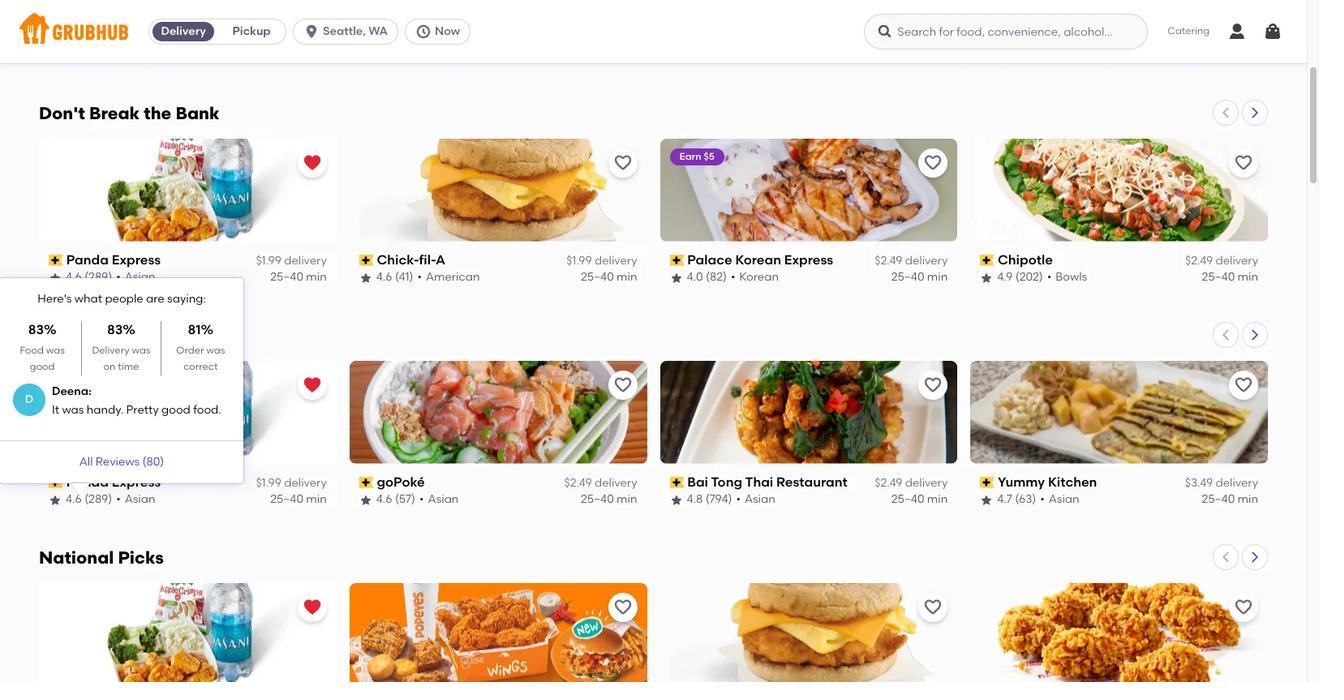 Task type: describe. For each thing, give the bounding box(es) containing it.
here's what people are saying:
[[38, 292, 206, 306]]

star icon image for gopoké logo
[[359, 494, 372, 507]]

$2.49 for bai tong thai restaurant
[[875, 476, 903, 490]]

panda express for don't break the bank
[[66, 252, 161, 268]]

83 food was good
[[20, 322, 65, 373]]

star icon image for 'panda express logo' related to picks
[[49, 494, 62, 507]]

express up people
[[112, 252, 161, 268]]

25–40 min for the star icon under the seattle, wa
[[581, 48, 637, 62]]

80
[[146, 455, 160, 469]]

chick-fil-a
[[377, 252, 446, 268]]

gopoké
[[377, 475, 425, 490]]

• american
[[417, 271, 480, 284]]

bai tong thai restaurant
[[688, 475, 848, 490]]

break
[[89, 103, 140, 123]]

25–40 for the star icon for palace korean express logo
[[892, 271, 925, 284]]

svg image inside seattle, wa button
[[304, 24, 320, 40]]

25–40 min for gopoké logo's the star icon
[[581, 493, 637, 507]]

4.8
[[687, 493, 703, 507]]

$2.49 for chipotle
[[1186, 254, 1213, 268]]

0 vertical spatial 4.6 (289)
[[376, 48, 423, 62]]

palace korean express logo image
[[660, 139, 958, 242]]

people
[[105, 292, 143, 306]]

81
[[188, 322, 201, 337]]

korean for palace
[[736, 252, 782, 268]]

asian for the star icon under the seattle, wa
[[435, 48, 466, 62]]

our
[[39, 325, 70, 346]]

$2.49 for gopoké
[[564, 476, 592, 490]]

pretty
[[126, 404, 159, 417]]

4.6 left (41)
[[376, 271, 392, 284]]

the
[[144, 103, 171, 123]]

subscription pass image for yummy kitchen
[[981, 477, 995, 489]]

$1.99 for don't break the bank
[[256, 254, 281, 268]]

caret right icon image for the
[[1249, 106, 1262, 119]]

bai
[[688, 475, 708, 490]]

saved restaurant button for our top picks
[[298, 371, 327, 400]]

min for 'panda express logo' related to the
[[306, 271, 327, 284]]

25–40 min for the star icon corresponding to chipotle logo
[[1202, 271, 1259, 284]]

food
[[20, 345, 44, 356]]

$7.49
[[256, 32, 281, 46]]

• asian for the star icon related to bai tong thai restaurant logo
[[736, 493, 776, 507]]

seattle, wa button
[[293, 19, 405, 45]]

subscription pass image for palace korean express
[[670, 255, 684, 266]]

panda for don't break the bank
[[66, 252, 109, 268]]

star icon image left 4.6 (41)
[[359, 272, 372, 285]]

chipotle logo image
[[971, 139, 1268, 242]]

4.6 for gopoké logo
[[376, 493, 392, 507]]

saved restaurant image for 'panda express logo' related to picks
[[303, 376, 322, 395]]

catering
[[1168, 25, 1210, 37]]

4.6 (289) for don't break the bank
[[66, 271, 112, 284]]

earn
[[680, 151, 702, 162]]

kitchen
[[1048, 475, 1098, 490]]

saved restaurant image
[[303, 153, 322, 173]]

• korean
[[731, 271, 779, 284]]

25–40 min for the star icon related to 'panda express logo' related to picks
[[270, 493, 327, 507]]

25–40 for the star icon on the left of 4.6 (41)
[[581, 271, 614, 284]]

subscription pass image for 4.9 (202)
[[981, 255, 995, 266]]

$2.49 delivery for gopoké
[[564, 476, 637, 490]]

gopoké logo image
[[350, 361, 647, 464]]

min for chipotle logo
[[1238, 271, 1259, 284]]

american
[[426, 271, 480, 284]]

delivery for the yummy kitchen logo
[[1216, 476, 1259, 490]]

save this restaurant button for chipotle logo
[[1230, 148, 1259, 178]]

panda express for our top picks
[[66, 475, 161, 490]]

saved restaurant image for 3rd 'panda express logo' from the top of the page
[[303, 598, 322, 617]]

• asian for gopoké logo's the star icon
[[420, 493, 459, 507]]

was for it
[[62, 404, 84, 417]]

subscription pass image for 4.6 (57)
[[359, 477, 374, 489]]

yummy kitchen logo image
[[971, 361, 1268, 464]]

tong
[[711, 475, 743, 490]]

4.9 (202)
[[998, 271, 1044, 284]]

• bowls
[[1048, 271, 1088, 284]]

(794)
[[706, 493, 732, 507]]

bank
[[176, 103, 220, 123]]

4.9
[[998, 271, 1013, 284]]

min for the yummy kitchen logo
[[1238, 493, 1259, 507]]

2 horizontal spatial svg image
[[1264, 22, 1283, 41]]

fil-
[[419, 252, 436, 268]]

national picks
[[39, 548, 164, 568]]

save this restaurant image for chipotle
[[1234, 153, 1254, 173]]

sodo bento
[[66, 30, 147, 45]]

25–40 for the star icon under the seattle, wa
[[581, 48, 614, 62]]

$1.99 delivery for our top picks
[[256, 476, 327, 490]]

delivery for gopoké logo
[[595, 476, 637, 490]]

pickup button
[[218, 19, 286, 45]]

delivery for chipotle logo
[[1216, 254, 1259, 268]]

palace korean express
[[688, 252, 834, 268]]

0 vertical spatial panda express
[[377, 30, 471, 45]]

caret left icon image for picks
[[1220, 328, 1233, 341]]

4.7
[[998, 493, 1013, 507]]

yummy kitchen
[[998, 475, 1098, 490]]

1 horizontal spatial svg image
[[878, 24, 894, 40]]

• for 'panda express logo' related to picks
[[116, 493, 121, 507]]

(202)
[[1016, 271, 1044, 284]]

)
[[160, 455, 164, 469]]

4.6 down wa
[[376, 48, 392, 62]]

1 horizontal spatial svg image
[[1228, 22, 1247, 41]]

• for the yummy kitchen logo
[[1041, 493, 1045, 507]]

time
[[118, 362, 139, 373]]

handy.
[[87, 404, 123, 417]]

food.
[[193, 404, 221, 417]]

tooltip containing 83
[[0, 279, 243, 493]]

svg image inside "now" button
[[415, 24, 432, 40]]

popeyes logo image
[[350, 583, 647, 683]]

save this restaurant button for gopoké logo
[[608, 371, 637, 400]]

subscription pass image for 4.8 (794)
[[670, 477, 684, 489]]

delivery for 'panda express logo' related to the
[[284, 254, 327, 268]]

now
[[435, 24, 460, 38]]

40–55
[[270, 48, 304, 62]]

$5
[[704, 151, 715, 162]]

star icon image for 'panda express logo' related to the
[[49, 272, 62, 285]]

subscription pass image for 4.6 (289)
[[49, 477, 63, 489]]

4.6 (57)
[[376, 493, 416, 507]]

min for gopoké logo
[[617, 493, 637, 507]]

• down "now" button in the left of the page
[[427, 48, 431, 62]]

breakfast
[[49, 48, 101, 62]]

25–40 for the star icon related to bai tong thai restaurant logo
[[892, 493, 925, 507]]

25–40 for the yummy kitchen logo the star icon
[[1202, 493, 1235, 507]]

saying:
[[167, 292, 206, 306]]

chick-
[[377, 252, 419, 268]]

$3.49 delivery
[[1185, 476, 1259, 490]]

25–40 for gopoké logo's the star icon
[[581, 493, 614, 507]]

palace
[[688, 252, 732, 268]]

all reviews ( 80 )
[[79, 455, 164, 469]]

don't break the bank
[[39, 103, 220, 123]]

3 caret left icon image from the top
[[1220, 551, 1233, 564]]

order
[[176, 345, 204, 356]]

caret left icon image for the
[[1220, 106, 1233, 119]]

save this restaurant button for the yummy kitchen logo
[[1230, 371, 1259, 400]]

correct
[[184, 362, 218, 373]]

25–40 min for the star icon related to bai tong thai restaurant logo
[[892, 493, 948, 507]]

are
[[146, 292, 165, 306]]

delivery for the top chick-fil-a logo
[[595, 254, 637, 268]]

4.7 (63)
[[998, 493, 1037, 507]]

asian for the star icon related to 'panda express logo' related to picks
[[125, 493, 155, 507]]

delivery for palace korean express logo
[[905, 254, 948, 268]]

sodo
[[66, 30, 106, 45]]

4.0
[[687, 271, 703, 284]]

d
[[25, 393, 33, 406]]

$3.49
[[1185, 476, 1213, 490]]

kfc logo image
[[971, 583, 1268, 683]]



Task type: locate. For each thing, give the bounding box(es) containing it.
0 vertical spatial delivery
[[161, 24, 206, 38]]

caret right icon image
[[1249, 106, 1262, 119], [1249, 328, 1262, 341], [1249, 551, 1262, 564]]

4.6 (289) for our top picks
[[66, 493, 112, 507]]

panda express logo image
[[39, 139, 337, 242], [39, 361, 337, 464], [39, 583, 337, 683]]

panda express logo image for the
[[39, 139, 337, 242]]

1 vertical spatial chick-fil-a logo image
[[660, 583, 958, 683]]

0 vertical spatial chick-fil-a logo image
[[350, 139, 647, 242]]

delivery button
[[149, 19, 218, 45]]

0 horizontal spatial delivery
[[92, 345, 129, 356]]

picks up time
[[110, 325, 155, 346]]

chipotle
[[998, 252, 1053, 268]]

(63)
[[1015, 493, 1037, 507]]

2 vertical spatial panda express
[[66, 475, 161, 490]]

0 vertical spatial korean
[[736, 252, 782, 268]]

1 83 from the left
[[28, 322, 44, 337]]

4.6 (289) down wa
[[376, 48, 423, 62]]

was right it
[[62, 404, 84, 417]]

• for gopoké logo
[[420, 493, 424, 507]]

1 vertical spatial panda
[[66, 252, 109, 268]]

yummy
[[998, 475, 1045, 490]]

star icon image left "4.7"
[[981, 494, 994, 507]]

was right food
[[46, 345, 65, 356]]

delivery inside button
[[161, 24, 206, 38]]

bai tong thai restaurant logo image
[[660, 361, 958, 464]]

svg image left now
[[415, 24, 432, 40]]

0 vertical spatial panda express logo image
[[39, 139, 337, 242]]

• down reviews
[[116, 493, 121, 507]]

now button
[[405, 19, 477, 45]]

reviews
[[96, 455, 140, 469]]

0 vertical spatial saved restaurant image
[[303, 376, 322, 395]]

83 right top
[[107, 322, 123, 337]]

was for food
[[46, 345, 65, 356]]

saved restaurant button for don't break the bank
[[298, 148, 327, 178]]

was inside 83 food was good
[[46, 345, 65, 356]]

$2.49 delivery for chipotle
[[1186, 254, 1259, 268]]

earn $5
[[680, 151, 715, 162]]

• right (57)
[[420, 493, 424, 507]]

korean
[[736, 252, 782, 268], [740, 271, 779, 284]]

express down palace korean express logo
[[785, 252, 834, 268]]

81 order was correct
[[176, 322, 225, 373]]

star icon image up here's
[[49, 272, 62, 285]]

star icon image for the yummy kitchen logo
[[981, 494, 994, 507]]

2 vertical spatial (289)
[[85, 493, 112, 507]]

$1.99 delivery
[[256, 254, 327, 268], [567, 254, 637, 268], [256, 476, 327, 490]]

was up 'correct'
[[206, 345, 225, 356]]

• for palace korean express logo
[[731, 271, 736, 284]]

panda down all
[[66, 475, 109, 490]]

2 saved restaurant button from the top
[[298, 371, 327, 400]]

good down food
[[30, 362, 55, 373]]

star icon image up national
[[49, 494, 62, 507]]

• for 'panda express logo' related to the
[[116, 271, 121, 284]]

(289) up what
[[85, 271, 112, 284]]

picks right national
[[118, 548, 164, 568]]

korean for •
[[740, 271, 779, 284]]

delivery up on
[[92, 345, 129, 356]]

25–40 min for the star icon for palace korean express logo
[[892, 271, 948, 284]]

4.6 (41)
[[376, 271, 413, 284]]

83 up food
[[28, 322, 44, 337]]

subscription pass image
[[49, 255, 63, 266], [359, 255, 374, 266], [670, 255, 684, 266], [981, 477, 995, 489]]

1 vertical spatial 4.6 (289)
[[66, 271, 112, 284]]

1 vertical spatial delivery
[[92, 345, 129, 356]]

4.6 left (57)
[[376, 493, 392, 507]]

was up time
[[132, 345, 151, 356]]

$2.49 delivery for palace korean express
[[875, 254, 948, 268]]

0 vertical spatial (289)
[[395, 48, 423, 62]]

was for delivery
[[132, 345, 151, 356]]

25–40 for the star icon related to 'panda express logo' related to the
[[270, 271, 304, 284]]

83 for 83 delivery was on time
[[107, 322, 123, 337]]

express right wa
[[422, 30, 471, 45]]

(57)
[[395, 493, 416, 507]]

$1.99 delivery for don't break the bank
[[256, 254, 327, 268]]

1 saved restaurant button from the top
[[298, 148, 327, 178]]

a
[[436, 252, 446, 268]]

25–40 min for the star icon on the left of 4.6 (41)
[[581, 271, 637, 284]]

subscription pass image for panda express
[[49, 255, 63, 266]]

83 for 83 food was good
[[28, 322, 44, 337]]

star icon image left 4.0
[[670, 272, 683, 285]]

bento
[[109, 30, 147, 45]]

1 vertical spatial caret left icon image
[[1220, 328, 1233, 341]]

asian right (57)
[[428, 493, 459, 507]]

1 caret left icon image from the top
[[1220, 106, 1233, 119]]

2 vertical spatial 4.6 (289)
[[66, 493, 112, 507]]

it
[[52, 404, 59, 417]]

star icon image left 4.9
[[981, 272, 994, 285]]

min for bai tong thai restaurant logo
[[928, 493, 948, 507]]

asian
[[435, 48, 466, 62], [125, 271, 155, 284], [125, 493, 155, 507], [428, 493, 459, 507], [745, 493, 776, 507], [1049, 493, 1080, 507]]

caret right icon image for picks
[[1249, 328, 1262, 341]]

asian up are
[[125, 271, 155, 284]]

(289) for don't break the bank
[[85, 271, 112, 284]]

(
[[142, 455, 146, 469]]

3 panda express logo image from the top
[[39, 583, 337, 683]]

save this restaurant image for gopoké
[[613, 376, 633, 395]]

• for bai tong thai restaurant logo
[[736, 493, 741, 507]]

0 horizontal spatial good
[[30, 362, 55, 373]]

0 vertical spatial saved restaurant button
[[298, 148, 327, 178]]

good left food.
[[162, 404, 191, 417]]

here's
[[38, 292, 72, 306]]

• asian down ( at the bottom of the page
[[116, 493, 155, 507]]

2 vertical spatial caret right icon image
[[1249, 551, 1262, 564]]

was inside 81 order was correct
[[206, 345, 225, 356]]

all
[[79, 455, 93, 469]]

•
[[427, 48, 431, 62], [116, 271, 121, 284], [417, 271, 422, 284], [731, 271, 736, 284], [1048, 271, 1052, 284], [116, 493, 121, 507], [420, 493, 424, 507], [736, 493, 741, 507], [1041, 493, 1045, 507]]

83 inside 83 food was good
[[28, 322, 44, 337]]

good
[[30, 362, 55, 373], [162, 404, 191, 417]]

svg image right catering button
[[1228, 22, 1247, 41]]

4.0 (82)
[[687, 271, 727, 284]]

3 saved restaurant button from the top
[[298, 593, 327, 622]]

$7.49 delivery
[[256, 32, 327, 46]]

was inside 83 delivery was on time
[[132, 345, 151, 356]]

star icon image
[[359, 49, 372, 62], [49, 272, 62, 285], [359, 272, 372, 285], [670, 272, 683, 285], [981, 272, 994, 285], [49, 494, 62, 507], [359, 494, 372, 507], [670, 494, 683, 507], [981, 494, 994, 507]]

• right (202)
[[1048, 271, 1052, 284]]

• asian for the star icon related to 'panda express logo' related to the
[[116, 271, 155, 284]]

our top picks
[[39, 325, 155, 346]]

panda express link
[[359, 29, 637, 48]]

0 vertical spatial panda
[[377, 30, 419, 45]]

don't
[[39, 103, 85, 123]]

bowls
[[1056, 271, 1088, 284]]

asian for the star icon related to bai tong thai restaurant logo
[[745, 493, 776, 507]]

1 horizontal spatial chick-fil-a logo image
[[660, 583, 958, 683]]

1 horizontal spatial 83
[[107, 322, 123, 337]]

1 vertical spatial (289)
[[85, 271, 112, 284]]

4.6 (289) down all
[[66, 493, 112, 507]]

good inside deena it was handy. pretty good food.
[[162, 404, 191, 417]]

deena
[[52, 385, 88, 398]]

star icon image for bai tong thai restaurant logo
[[670, 494, 683, 507]]

25–40 for the star icon related to 'panda express logo' related to picks
[[270, 493, 304, 507]]

2 vertical spatial panda
[[66, 475, 109, 490]]

3 caret right icon image from the top
[[1249, 551, 1262, 564]]

svg image
[[1264, 22, 1283, 41], [304, 24, 320, 40], [878, 24, 894, 40]]

restaurant
[[777, 475, 848, 490]]

asian for the yummy kitchen logo the star icon
[[1049, 493, 1080, 507]]

• asian up people
[[116, 271, 155, 284]]

panda
[[377, 30, 419, 45], [66, 252, 109, 268], [66, 475, 109, 490]]

• right (41)
[[417, 271, 422, 284]]

thai
[[745, 475, 774, 490]]

caret left icon image
[[1220, 106, 1233, 119], [1220, 328, 1233, 341], [1220, 551, 1233, 564]]

1 vertical spatial panda express
[[66, 252, 161, 268]]

save this restaurant button for the popeyes logo on the bottom of page
[[608, 593, 637, 622]]

4.6 (289)
[[376, 48, 423, 62], [66, 271, 112, 284], [66, 493, 112, 507]]

2 caret right icon image from the top
[[1249, 328, 1262, 341]]

2 panda express logo image from the top
[[39, 361, 337, 464]]

min for palace korean express logo
[[928, 271, 948, 284]]

top
[[74, 325, 105, 346]]

$2.49 delivery for bai tong thai restaurant
[[875, 476, 948, 490]]

1 vertical spatial saved restaurant image
[[303, 598, 322, 617]]

0 vertical spatial picks
[[110, 325, 155, 346]]

1 horizontal spatial delivery
[[161, 24, 206, 38]]

4.6 for 'panda express logo' related to the
[[66, 271, 82, 284]]

25–40 for the star icon corresponding to chipotle logo
[[1202, 271, 1235, 284]]

asian down "thai"
[[745, 493, 776, 507]]

wa
[[369, 24, 388, 38]]

delivery for 'panda express logo' related to picks
[[284, 476, 327, 490]]

• for chipotle logo
[[1048, 271, 1052, 284]]

0 horizontal spatial svg image
[[304, 24, 320, 40]]

saved restaurant button
[[298, 148, 327, 178], [298, 371, 327, 400], [298, 593, 327, 622]]

panda left now
[[377, 30, 419, 45]]

1 vertical spatial panda express logo image
[[39, 361, 337, 464]]

korean up • korean
[[736, 252, 782, 268]]

(41)
[[395, 271, 413, 284]]

save this restaurant button for kfc logo
[[1230, 593, 1259, 622]]

pickup
[[233, 24, 271, 38]]

delivery right bento
[[161, 24, 206, 38]]

• asian down "thai"
[[736, 493, 776, 507]]

chick-fil-a logo image
[[350, 139, 647, 242], [660, 583, 958, 683]]

• right (794)
[[736, 493, 741, 507]]

save this restaurant image
[[613, 153, 633, 173], [924, 153, 943, 173], [1234, 376, 1254, 395], [613, 598, 633, 617], [924, 598, 943, 617]]

asian down ( at the bottom of the page
[[125, 493, 155, 507]]

(82)
[[706, 271, 727, 284]]

express inside panda express link
[[422, 30, 471, 45]]

national
[[39, 548, 114, 568]]

• right (82)
[[731, 271, 736, 284]]

deena it was handy. pretty good food.
[[52, 385, 221, 417]]

25–40
[[581, 48, 614, 62], [270, 271, 304, 284], [581, 271, 614, 284], [892, 271, 925, 284], [1202, 271, 1235, 284], [270, 493, 304, 507], [581, 493, 614, 507], [892, 493, 925, 507], [1202, 493, 1235, 507]]

2 caret left icon image from the top
[[1220, 328, 1233, 341]]

• asian right (57)
[[420, 493, 459, 507]]

panda up what
[[66, 252, 109, 268]]

• right (63)
[[1041, 493, 1045, 507]]

1 panda express logo image from the top
[[39, 139, 337, 242]]

seattle,
[[323, 24, 366, 38]]

star icon image for palace korean express logo
[[670, 272, 683, 285]]

$2.49 delivery
[[875, 254, 948, 268], [1186, 254, 1259, 268], [564, 476, 637, 490], [875, 476, 948, 490]]

tooltip
[[0, 279, 243, 493]]

asian for gopoké logo's the star icon
[[428, 493, 459, 507]]

4.6 down all
[[66, 493, 82, 507]]

picks
[[110, 325, 155, 346], [118, 548, 164, 568]]

1 caret right icon image from the top
[[1249, 106, 1262, 119]]

1 saved restaurant image from the top
[[303, 376, 322, 395]]

save this restaurant button for bai tong thai restaurant logo
[[919, 371, 948, 400]]

was inside deena it was handy. pretty good food.
[[62, 404, 84, 417]]

• asian for the star icon under the seattle, wa
[[427, 48, 466, 62]]

0 vertical spatial caret right icon image
[[1249, 106, 1262, 119]]

1 vertical spatial korean
[[740, 271, 779, 284]]

asian for the star icon related to 'panda express logo' related to the
[[125, 271, 155, 284]]

good inside 83 food was good
[[30, 362, 55, 373]]

0 horizontal spatial svg image
[[415, 24, 432, 40]]

subscription pass image
[[49, 33, 63, 44], [359, 33, 374, 44], [981, 255, 995, 266], [49, 477, 63, 489], [359, 477, 374, 489], [670, 477, 684, 489]]

star icon image down the seattle, wa
[[359, 49, 372, 62]]

• up here's what people are saying:
[[116, 271, 121, 284]]

4.6
[[376, 48, 392, 62], [66, 271, 82, 284], [376, 271, 392, 284], [66, 493, 82, 507], [376, 493, 392, 507]]

40–55 min
[[270, 48, 327, 62]]

$1.99 for our top picks
[[256, 476, 281, 490]]

svg image
[[1228, 22, 1247, 41], [415, 24, 432, 40]]

star icon image left 4.8
[[670, 494, 683, 507]]

0 horizontal spatial chick-fil-a logo image
[[350, 139, 647, 242]]

seattle, wa
[[323, 24, 388, 38]]

83 inside 83 delivery was on time
[[107, 322, 123, 337]]

asian down now
[[435, 48, 466, 62]]

$1.99
[[256, 254, 281, 268], [567, 254, 592, 268], [256, 476, 281, 490]]

(289) for our top picks
[[85, 493, 112, 507]]

0 horizontal spatial 83
[[28, 322, 44, 337]]

• asian for the star icon related to 'panda express logo' related to picks
[[116, 493, 155, 507]]

2 83 from the left
[[107, 322, 123, 337]]

star icon image for chipotle logo
[[981, 272, 994, 285]]

subscription pass image inside panda express link
[[359, 33, 374, 44]]

asian down kitchen
[[1049, 493, 1080, 507]]

was for order
[[206, 345, 225, 356]]

min for 'panda express logo' related to picks
[[306, 493, 327, 507]]

delivery
[[161, 24, 206, 38], [92, 345, 129, 356]]

2 vertical spatial panda express logo image
[[39, 583, 337, 683]]

(289) down all
[[85, 493, 112, 507]]

delivery inside 83 delivery was on time
[[92, 345, 129, 356]]

(289) down "now" button in the left of the page
[[395, 48, 423, 62]]

star icon image left 4.6 (57)
[[359, 494, 372, 507]]

subscription pass image left chick-
[[359, 255, 374, 266]]

• asian for the yummy kitchen logo the star icon
[[1041, 493, 1080, 507]]

subscription pass image left palace
[[670, 255, 684, 266]]

0 vertical spatial caret left icon image
[[1220, 106, 1233, 119]]

subscription pass image up here's
[[49, 255, 63, 266]]

0 vertical spatial good
[[30, 362, 55, 373]]

1 horizontal spatial good
[[162, 404, 191, 417]]

83 delivery was on time
[[92, 322, 151, 373]]

saved restaurant image
[[303, 376, 322, 395], [303, 598, 322, 617]]

Search for food, convenience, alcohol... search field
[[865, 14, 1149, 50]]

2 vertical spatial caret left icon image
[[1220, 551, 1233, 564]]

on
[[104, 362, 116, 373]]

• asian down yummy kitchen
[[1041, 493, 1080, 507]]

subscription pass image for chick-fil-a
[[359, 255, 374, 266]]

korean down palace korean express
[[740, 271, 779, 284]]

1 vertical spatial picks
[[118, 548, 164, 568]]

panda express
[[377, 30, 471, 45], [66, 252, 161, 268], [66, 475, 161, 490]]

main navigation navigation
[[0, 0, 1307, 63]]

what
[[75, 292, 102, 306]]

1 vertical spatial caret right icon image
[[1249, 328, 1262, 341]]

4.8 (794)
[[687, 493, 732, 507]]

1 vertical spatial saved restaurant button
[[298, 371, 327, 400]]

catering button
[[1157, 13, 1221, 50]]

panda for our top picks
[[66, 475, 109, 490]]

$2.49 for palace korean express
[[875, 254, 903, 268]]

2 saved restaurant image from the top
[[303, 598, 322, 617]]

4.6 up what
[[66, 271, 82, 284]]

subscription pass image left "yummy"
[[981, 477, 995, 489]]

4.6 for 'panda express logo' related to picks
[[66, 493, 82, 507]]

save this restaurant image
[[1234, 153, 1254, 173], [613, 376, 633, 395], [924, 376, 943, 395], [1234, 598, 1254, 617]]

4.6 (289) up what
[[66, 271, 112, 284]]

2 vertical spatial saved restaurant button
[[298, 593, 327, 622]]

panda express logo image for picks
[[39, 361, 337, 464]]

• asian down now
[[427, 48, 466, 62]]

25–40 min for the yummy kitchen logo the star icon
[[1202, 493, 1259, 507]]

1 vertical spatial good
[[162, 404, 191, 417]]

express down ( at the bottom of the page
[[112, 475, 161, 490]]



Task type: vqa. For each thing, say whether or not it's contained in the screenshot.


